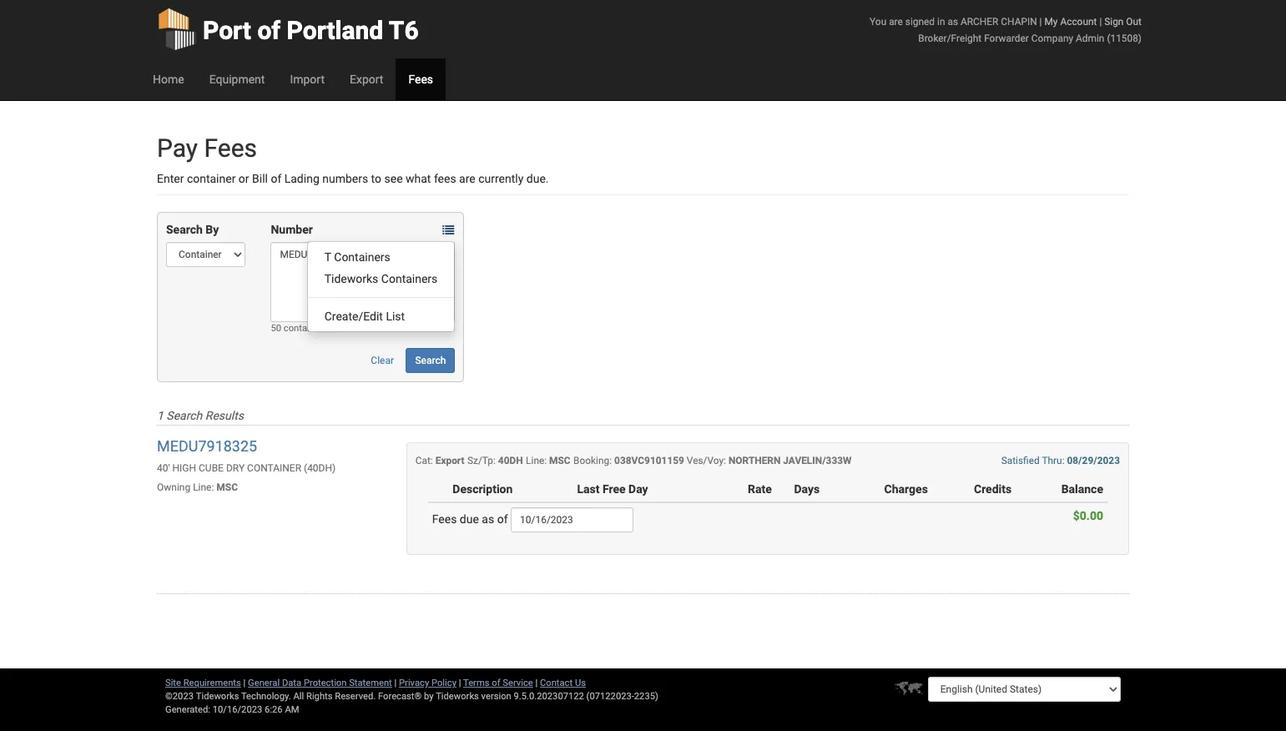 Task type: vqa. For each thing, say whether or not it's contained in the screenshot.


Task type: describe. For each thing, give the bounding box(es) containing it.
t6
[[389, 16, 419, 45]]

(40dh)
[[304, 462, 336, 474]]

booking:
[[574, 455, 612, 467]]

see
[[385, 172, 403, 185]]

are inside the you are signed in as archer chapin | my account | sign out broker/freight forwarder company admin (11508)
[[890, 16, 903, 28]]

Number text field
[[271, 242, 455, 322]]

pay
[[157, 134, 198, 163]]

general data protection statement link
[[248, 678, 392, 689]]

import
[[290, 73, 325, 86]]

service
[[503, 678, 533, 689]]

equipment
[[209, 73, 265, 86]]

broker/freight
[[919, 33, 982, 44]]

description
[[453, 483, 513, 496]]

statement
[[349, 678, 392, 689]]

038vc9101159
[[615, 455, 685, 467]]

container
[[187, 172, 236, 185]]

1 horizontal spatial msc
[[550, 455, 571, 467]]

in
[[938, 16, 946, 28]]

clear button
[[362, 348, 403, 373]]

fees for fees due as of
[[432, 513, 457, 526]]

us
[[575, 678, 586, 689]]

privacy policy link
[[399, 678, 457, 689]]

privacy
[[399, 678, 429, 689]]

of inside the site requirements | general data protection statement | privacy policy | terms of service | contact us ©2023 tideworks technology. all rights reserved. forecast® by tideworks version 9.5.0.202307122 (07122023-2235) generated: 10/16/2023 6:26 am
[[492, 678, 501, 689]]

out
[[1127, 16, 1142, 28]]

t containers link
[[308, 247, 455, 268]]

by
[[206, 223, 219, 236]]

containers
[[284, 323, 328, 334]]

50 containers max
[[271, 323, 348, 334]]

contact
[[540, 678, 573, 689]]

satisfied
[[1002, 455, 1040, 467]]

free
[[603, 483, 626, 496]]

tideworks inside t containers tideworks containers
[[325, 272, 379, 286]]

| left the general
[[244, 678, 246, 689]]

enter container or bill of lading numbers to see what fees are currently due.
[[157, 172, 549, 185]]

search button
[[406, 348, 455, 373]]

t containers tideworks containers
[[325, 251, 438, 286]]

6:26
[[265, 705, 283, 716]]

1 horizontal spatial line:
[[526, 455, 547, 467]]

cat:
[[416, 455, 433, 467]]

medu7918325
[[157, 438, 257, 455]]

1 vertical spatial export
[[436, 455, 465, 467]]

50
[[271, 323, 281, 334]]

dry
[[226, 462, 245, 474]]

admin
[[1077, 33, 1105, 44]]

lading
[[285, 172, 320, 185]]

policy
[[432, 678, 457, 689]]

| right policy
[[459, 678, 461, 689]]

balance
[[1062, 483, 1104, 496]]

site requirements link
[[165, 678, 241, 689]]

rate
[[748, 483, 772, 496]]

version
[[482, 691, 512, 702]]

currently
[[479, 172, 524, 185]]

port of portland t6
[[203, 16, 419, 45]]

clear
[[371, 355, 394, 367]]

1 vertical spatial as
[[482, 513, 495, 526]]

owning
[[157, 482, 191, 494]]

technology.
[[241, 691, 291, 702]]

2 vertical spatial search
[[166, 409, 202, 423]]

tideworks inside the site requirements | general data protection statement | privacy policy | terms of service | contact us ©2023 tideworks technology. all rights reserved. forecast® by tideworks version 9.5.0.202307122 (07122023-2235) generated: 10/16/2023 6:26 am
[[436, 691, 479, 702]]

msc inside medu7918325 40' high cube dry container (40dh) owning line: msc
[[217, 482, 238, 494]]

site requirements | general data protection statement | privacy policy | terms of service | contact us ©2023 tideworks technology. all rights reserved. forecast® by tideworks version 9.5.0.202307122 (07122023-2235) generated: 10/16/2023 6:26 am
[[165, 678, 659, 716]]

to
[[371, 172, 382, 185]]

javelin/333w
[[784, 455, 852, 467]]

export button
[[337, 58, 396, 100]]

search for search
[[415, 355, 446, 367]]

contact us link
[[540, 678, 586, 689]]

portland
[[287, 16, 384, 45]]

create/edit
[[325, 310, 383, 323]]

generated:
[[165, 705, 210, 716]]

number
[[271, 223, 313, 236]]

pay fees
[[157, 134, 257, 163]]

10/16/2023
[[213, 705, 262, 716]]

forecast®
[[378, 691, 422, 702]]

show list image
[[443, 225, 455, 237]]

(07122023-
[[587, 691, 635, 702]]

what
[[406, 172, 431, 185]]

1 vertical spatial containers
[[381, 272, 438, 286]]

sz/tp:
[[468, 455, 496, 467]]

container
[[247, 462, 302, 474]]

am
[[285, 705, 299, 716]]

charges
[[885, 483, 929, 496]]

0 vertical spatial containers
[[334, 251, 391, 264]]

create/edit list
[[325, 310, 405, 323]]

chapin
[[1002, 16, 1038, 28]]



Task type: locate. For each thing, give the bounding box(es) containing it.
export
[[350, 73, 384, 86], [436, 455, 465, 467]]

port of portland t6 link
[[157, 0, 419, 58]]

export left fees popup button
[[350, 73, 384, 86]]

search left by
[[166, 223, 203, 236]]

1 horizontal spatial export
[[436, 455, 465, 467]]

search right 1
[[166, 409, 202, 423]]

as right in
[[948, 16, 959, 28]]

general
[[248, 678, 280, 689]]

site
[[165, 678, 181, 689]]

fees button
[[396, 58, 446, 100]]

protection
[[304, 678, 347, 689]]

tideworks
[[325, 272, 379, 286], [436, 691, 479, 702]]

1 horizontal spatial tideworks
[[436, 691, 479, 702]]

fees due as of
[[432, 513, 511, 526]]

0 vertical spatial tideworks
[[325, 272, 379, 286]]

2235)
[[635, 691, 659, 702]]

credits
[[975, 483, 1012, 496]]

import button
[[278, 58, 337, 100]]

of right port
[[258, 16, 281, 45]]

1 horizontal spatial as
[[948, 16, 959, 28]]

1 vertical spatial search
[[415, 355, 446, 367]]

tideworks down policy
[[436, 691, 479, 702]]

0 horizontal spatial are
[[459, 172, 476, 185]]

| left my
[[1040, 16, 1043, 28]]

of
[[258, 16, 281, 45], [271, 172, 282, 185], [497, 513, 508, 526], [492, 678, 501, 689]]

0 horizontal spatial line:
[[193, 482, 214, 494]]

port
[[203, 16, 251, 45]]

are right you
[[890, 16, 903, 28]]

of up 'version'
[[492, 678, 501, 689]]

0 vertical spatial line:
[[526, 455, 547, 467]]

0 vertical spatial are
[[890, 16, 903, 28]]

signed
[[906, 16, 935, 28]]

search right clear button
[[415, 355, 446, 367]]

0 vertical spatial msc
[[550, 455, 571, 467]]

data
[[282, 678, 302, 689]]

fees for fees
[[409, 73, 433, 86]]

1 horizontal spatial are
[[890, 16, 903, 28]]

| left sign
[[1100, 16, 1103, 28]]

1 vertical spatial fees
[[204, 134, 257, 163]]

cube
[[199, 462, 224, 474]]

line: right 40dh
[[526, 455, 547, 467]]

you
[[870, 16, 887, 28]]

my
[[1045, 16, 1058, 28]]

| up forecast® on the left of page
[[395, 678, 397, 689]]

fees
[[434, 172, 457, 185]]

enter
[[157, 172, 184, 185]]

0 vertical spatial as
[[948, 16, 959, 28]]

0 vertical spatial fees
[[409, 73, 433, 86]]

containers up 'tideworks containers' link
[[334, 251, 391, 264]]

terms
[[464, 678, 490, 689]]

fees left "due"
[[432, 513, 457, 526]]

last
[[577, 483, 600, 496]]

export right cat: at the bottom left of page
[[436, 455, 465, 467]]

(11508)
[[1108, 33, 1142, 44]]

archer
[[961, 16, 999, 28]]

numbers
[[323, 172, 368, 185]]

reserved.
[[335, 691, 376, 702]]

None text field
[[511, 508, 634, 533]]

of right 'bill'
[[271, 172, 282, 185]]

bill
[[252, 172, 268, 185]]

export inside dropdown button
[[350, 73, 384, 86]]

rights
[[306, 691, 333, 702]]

are
[[890, 16, 903, 28], [459, 172, 476, 185]]

0 vertical spatial export
[[350, 73, 384, 86]]

by
[[424, 691, 434, 702]]

all
[[294, 691, 304, 702]]

are right "fees"
[[459, 172, 476, 185]]

9.5.0.202307122
[[514, 691, 584, 702]]

tideworks down 't'
[[325, 272, 379, 286]]

©2023 tideworks
[[165, 691, 239, 702]]

results
[[205, 409, 244, 423]]

due.
[[527, 172, 549, 185]]

fees down 't6'
[[409, 73, 433, 86]]

msc down dry
[[217, 482, 238, 494]]

thru:
[[1043, 455, 1065, 467]]

|
[[1040, 16, 1043, 28], [1100, 16, 1103, 28], [244, 678, 246, 689], [395, 678, 397, 689], [459, 678, 461, 689], [536, 678, 538, 689]]

terms of service link
[[464, 678, 533, 689]]

2 vertical spatial fees
[[432, 513, 457, 526]]

0 vertical spatial search
[[166, 223, 203, 236]]

sign out link
[[1105, 16, 1142, 28]]

company
[[1032, 33, 1074, 44]]

forwarder
[[985, 33, 1030, 44]]

0 horizontal spatial export
[[350, 73, 384, 86]]

tideworks containers link
[[308, 268, 455, 290]]

1 vertical spatial are
[[459, 172, 476, 185]]

requirements
[[183, 678, 241, 689]]

1 vertical spatial line:
[[193, 482, 214, 494]]

search for search by
[[166, 223, 203, 236]]

list
[[386, 310, 405, 323]]

or
[[239, 172, 249, 185]]

$0.00
[[1074, 509, 1104, 523]]

1
[[157, 409, 164, 423]]

medu7918325 link
[[157, 438, 257, 455]]

as right "due"
[[482, 513, 495, 526]]

high
[[172, 462, 196, 474]]

sign
[[1105, 16, 1124, 28]]

menu
[[307, 242, 455, 333]]

| up 9.5.0.202307122
[[536, 678, 538, 689]]

day
[[629, 483, 649, 496]]

0 horizontal spatial msc
[[217, 482, 238, 494]]

northern
[[729, 455, 781, 467]]

08/29/2023
[[1068, 455, 1121, 467]]

of right "due"
[[497, 513, 508, 526]]

line: down cube
[[193, 482, 214, 494]]

you are signed in as archer chapin | my account | sign out broker/freight forwarder company admin (11508)
[[870, 16, 1142, 44]]

0 horizontal spatial as
[[482, 513, 495, 526]]

days
[[795, 483, 820, 496]]

equipment button
[[197, 58, 278, 100]]

containers
[[334, 251, 391, 264], [381, 272, 438, 286]]

1 vertical spatial msc
[[217, 482, 238, 494]]

menu containing t containers
[[307, 242, 455, 333]]

line: inside medu7918325 40' high cube dry container (40dh) owning line: msc
[[193, 482, 214, 494]]

fees up or
[[204, 134, 257, 163]]

as
[[948, 16, 959, 28], [482, 513, 495, 526]]

msc left booking:
[[550, 455, 571, 467]]

line:
[[526, 455, 547, 467], [193, 482, 214, 494]]

msc
[[550, 455, 571, 467], [217, 482, 238, 494]]

40'
[[157, 462, 170, 474]]

last free day
[[577, 483, 649, 496]]

search by
[[166, 223, 219, 236]]

fees inside popup button
[[409, 73, 433, 86]]

1 vertical spatial tideworks
[[436, 691, 479, 702]]

1 search results
[[157, 409, 244, 423]]

containers down the t containers link
[[381, 272, 438, 286]]

search inside button
[[415, 355, 446, 367]]

as inside the you are signed in as archer chapin | my account | sign out broker/freight forwarder company admin (11508)
[[948, 16, 959, 28]]

home
[[153, 73, 184, 86]]

0 horizontal spatial tideworks
[[325, 272, 379, 286]]

ves/voy:
[[687, 455, 727, 467]]



